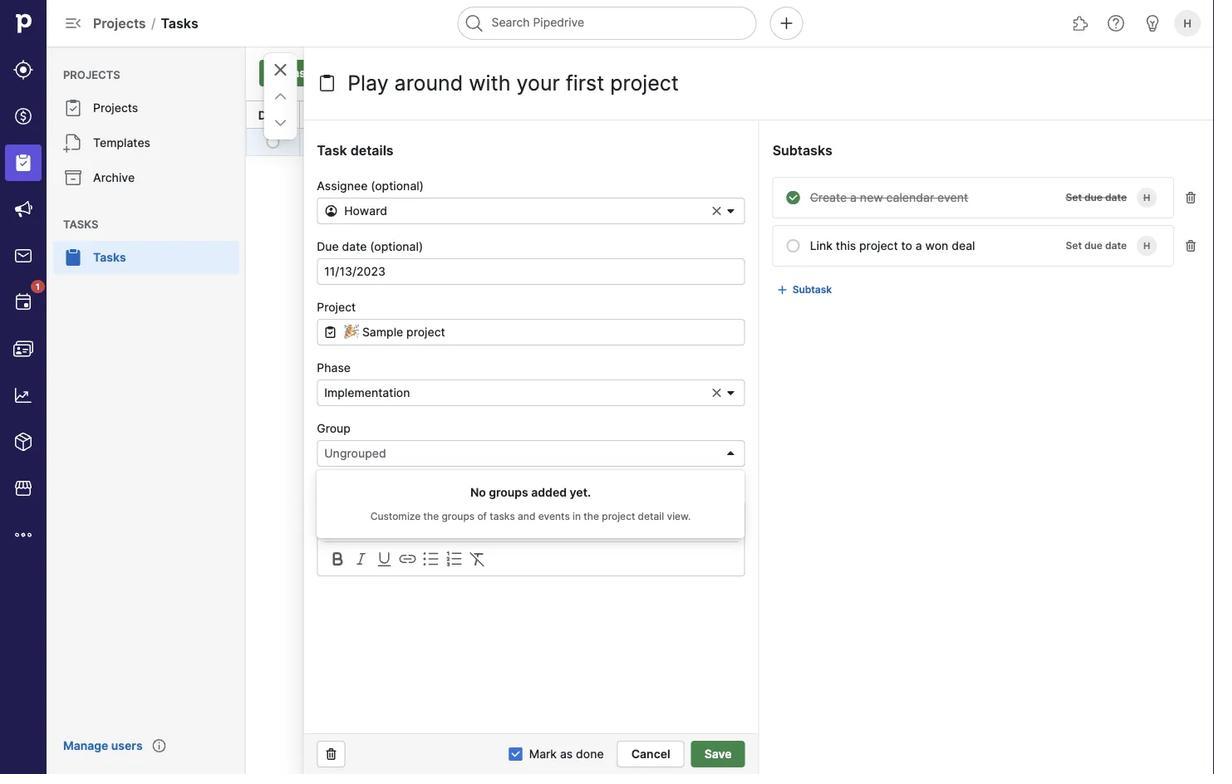 Task type: vqa. For each thing, say whether or not it's contained in the screenshot.
Activity button
no



Task type: locate. For each thing, give the bounding box(es) containing it.
phase
[[573, 108, 607, 122], [317, 361, 351, 375]]

1 vertical spatial task
[[317, 142, 347, 158]]

1 vertical spatial h button
[[1134, 185, 1160, 211]]

1 horizontal spatial the
[[584, 510, 599, 522]]

projects up color undefined image
[[63, 68, 120, 81]]

yet.
[[570, 485, 591, 500]]

details
[[351, 142, 394, 158]]

project up won
[[440, 108, 480, 122]]

0 horizontal spatial project
[[317, 300, 356, 314]]

marketplace image
[[13, 479, 33, 499]]

color undefined image
[[63, 133, 83, 153], [63, 168, 83, 188], [63, 248, 83, 268], [13, 293, 33, 313]]

0 vertical spatial project
[[440, 108, 480, 122]]

Task text field
[[803, 185, 1046, 211], [803, 233, 1046, 259]]

color secondary image down customize
[[374, 549, 394, 569]]

task button
[[259, 60, 326, 86]]

ungrouped up description on the left bottom
[[324, 447, 386, 461]]

0 horizontal spatial assignee
[[317, 179, 368, 193]]

link this project to a won deal button
[[325, 133, 490, 151]]

color primary image
[[266, 135, 280, 149], [711, 205, 723, 217], [787, 239, 800, 253], [1185, 239, 1198, 253], [725, 447, 738, 461], [321, 748, 341, 761]]

group inside button
[[706, 108, 740, 122]]

task inside button
[[286, 66, 313, 80]]

1 horizontal spatial due
[[839, 108, 861, 122]]

link this project to a won deal
[[325, 135, 490, 149]]

task left this
[[317, 142, 347, 158]]

0 vertical spatial project
[[374, 135, 413, 149]]

ungrouped inside popup button
[[324, 447, 386, 461]]

1 vertical spatial due
[[1085, 240, 1103, 252]]

in
[[573, 510, 581, 522]]

due inside button
[[839, 108, 861, 122]]

groups up 'tasks'
[[489, 485, 528, 500]]

2 set due date button from the top
[[1059, 236, 1134, 256]]

assignee inside assignee button
[[972, 108, 1024, 122]]

color primary image
[[270, 60, 290, 80], [317, 73, 337, 93], [270, 86, 290, 106], [944, 108, 958, 121], [270, 113, 290, 133], [787, 191, 800, 204], [1185, 191, 1198, 204], [324, 204, 338, 218], [725, 204, 738, 218], [324, 326, 337, 339], [725, 387, 738, 400], [711, 387, 723, 399], [509, 748, 523, 761]]

sales inbox image
[[13, 246, 33, 266]]

set due date button for the bottom h button
[[1059, 236, 1134, 256]]

0 vertical spatial due
[[839, 108, 861, 122]]

projects left /
[[93, 15, 146, 31]]

1 horizontal spatial groups
[[489, 485, 528, 500]]

project down due date (optional) at top
[[317, 300, 356, 314]]

tasks menu item
[[47, 241, 246, 274]]

0 vertical spatial group
[[706, 108, 740, 122]]

done
[[576, 748, 604, 762]]

(optional)
[[371, 179, 424, 193], [370, 239, 423, 254]]

0 vertical spatial task
[[286, 66, 313, 80]]

1 set due date button from the top
[[1059, 188, 1134, 208]]

due date button
[[832, 101, 964, 128]]

1 vertical spatial phase
[[317, 361, 351, 375]]

ungrouped
[[706, 135, 768, 149], [324, 447, 386, 461]]

of
[[477, 510, 487, 522]]

1 the from the left
[[423, 510, 439, 522]]

menu
[[47, 47, 246, 775]]

group button
[[699, 101, 831, 128]]

0 vertical spatial set due date
[[1066, 192, 1127, 204]]

info image
[[153, 740, 166, 753]]

ungrouped down group button on the right of page
[[706, 135, 768, 149]]

subtasks
[[773, 142, 833, 158]]

products image
[[13, 432, 33, 452]]

grid
[[246, 100, 1214, 156]]

color undefined image inside tasks link
[[63, 248, 83, 268]]

customize
[[370, 510, 421, 522]]

1 task text field from the top
[[803, 185, 1046, 211]]

1 horizontal spatial project
[[440, 108, 480, 122]]

1 set from the top
[[1066, 192, 1082, 204]]

1 vertical spatial tasks
[[63, 218, 98, 231]]

no
[[470, 485, 486, 500]]

color undefined image right sales inbox image
[[63, 248, 83, 268]]

projects
[[93, 15, 146, 31], [63, 68, 120, 81], [93, 101, 138, 115]]

0 vertical spatial (optional)
[[371, 179, 424, 193]]

1 vertical spatial project
[[602, 510, 635, 522]]

0 horizontal spatial due
[[317, 239, 339, 254]]

save
[[705, 748, 732, 762]]

/
[[151, 15, 156, 31]]

the right in
[[584, 510, 599, 522]]

Ungrouped field
[[317, 441, 745, 467]]

Task field
[[344, 66, 723, 100]]

task
[[286, 66, 313, 80], [317, 142, 347, 158]]

project left to at the top of the page
[[374, 135, 413, 149]]

set due date for h button to the middle's set due date button
[[1066, 192, 1127, 204]]

color primary image inside the ungrouped popup button
[[725, 447, 738, 461]]

1 vertical spatial due
[[317, 239, 339, 254]]

0 vertical spatial task text field
[[803, 185, 1046, 211]]

Implementation field
[[317, 380, 745, 406]]

due for the bottom h button
[[1085, 240, 1103, 252]]

row
[[247, 129, 1214, 155]]

0 horizontal spatial the
[[423, 510, 439, 522]]

set for the bottom h button
[[1066, 240, 1082, 252]]

subtask
[[793, 284, 832, 296]]

task for task details
[[317, 142, 347, 158]]

tasks inside tasks link
[[93, 251, 126, 265]]

task details
[[317, 142, 394, 158]]

projects image
[[13, 153, 33, 173]]

ungrouped button
[[317, 441, 745, 467]]

color undefined image down color undefined image
[[63, 133, 83, 153]]

leads image
[[13, 60, 33, 80]]

project
[[374, 135, 413, 149], [602, 510, 635, 522]]

0 vertical spatial set
[[1066, 192, 1082, 204]]

the
[[423, 510, 439, 522], [584, 510, 599, 522]]

done
[[258, 108, 288, 122]]

h button
[[1171, 7, 1204, 40], [1134, 185, 1160, 211], [1134, 233, 1160, 259]]

due
[[1085, 192, 1103, 204], [1085, 240, 1103, 252]]

set due date for the bottom h button set due date button
[[1066, 240, 1127, 252]]

1 vertical spatial set due date
[[1066, 240, 1127, 252]]

task right color primary inverted icon
[[286, 66, 313, 80]]

due
[[839, 108, 861, 122], [317, 239, 339, 254]]

1 vertical spatial h
[[1144, 192, 1151, 203]]

0 horizontal spatial group
[[317, 421, 351, 436]]

tasks
[[161, 15, 198, 31], [63, 218, 98, 231], [93, 251, 126, 265]]

0 vertical spatial set due date button
[[1059, 188, 1134, 208]]

4 color secondary image from the left
[[444, 549, 464, 569]]

project left detail
[[602, 510, 635, 522]]

contacts image
[[13, 339, 33, 359]]

0 vertical spatial phase
[[573, 108, 607, 122]]

1 horizontal spatial project
[[602, 510, 635, 522]]

implementation
[[324, 386, 410, 400]]

1 horizontal spatial task
[[317, 142, 347, 158]]

menu item
[[0, 140, 47, 186]]

as
[[560, 748, 573, 762]]

set due date button
[[1059, 188, 1134, 208], [1059, 236, 1134, 256]]

phase up the implementation
[[317, 361, 351, 375]]

2 due from the top
[[1085, 240, 1103, 252]]

phase down "task" field
[[573, 108, 607, 122]]

2 set from the top
[[1066, 240, 1082, 252]]

assignee
[[972, 108, 1024, 122], [317, 179, 368, 193]]

1
[[36, 282, 40, 292]]

2 vertical spatial h
[[1144, 241, 1151, 251]]

0 horizontal spatial phase
[[317, 361, 351, 375]]

templates link
[[53, 126, 239, 160]]

subtask button
[[773, 280, 839, 300]]

color undefined image inside templates link
[[63, 133, 83, 153]]

color secondary image
[[307, 135, 320, 149], [328, 549, 348, 569], [374, 549, 394, 569], [467, 549, 487, 569]]

due date
[[839, 108, 889, 122]]

0 vertical spatial assignee
[[972, 108, 1024, 122]]

group
[[706, 108, 740, 122], [317, 421, 351, 436]]

color secondary image
[[351, 549, 371, 569], [398, 549, 417, 569], [421, 549, 441, 569], [444, 549, 464, 569]]

grid containing subject
[[246, 100, 1214, 156]]

1 vertical spatial group
[[317, 421, 351, 436]]

color link image
[[776, 283, 789, 297]]

projects up templates
[[93, 101, 138, 115]]

2 task text field from the top
[[803, 233, 1046, 259]]

row containing link this project to a won deal
[[247, 129, 1214, 155]]

1 horizontal spatial ungrouped
[[706, 135, 768, 149]]

phase button
[[566, 101, 698, 128]]

groups left of
[[442, 510, 475, 522]]

detail
[[638, 510, 664, 522]]

Howard field
[[317, 198, 745, 224]]

1 vertical spatial ungrouped
[[324, 447, 386, 461]]

set due date
[[1066, 192, 1127, 204], [1066, 240, 1127, 252]]

1 vertical spatial assignee
[[317, 179, 368, 193]]

0 horizontal spatial ungrouped
[[324, 447, 386, 461]]

0 horizontal spatial groups
[[442, 510, 475, 522]]

color undefined image down sales inbox image
[[13, 293, 33, 313]]

2 the from the left
[[584, 510, 599, 522]]

0 vertical spatial h
[[1184, 17, 1192, 30]]

project inside button
[[374, 135, 413, 149]]

1 due from the top
[[1085, 192, 1103, 204]]

0 horizontal spatial task
[[286, 66, 313, 80]]

color undefined image inside "archive" link
[[63, 168, 83, 188]]

3 color secondary image from the left
[[421, 549, 441, 569]]

0 vertical spatial due
[[1085, 192, 1103, 204]]

2 vertical spatial tasks
[[93, 251, 126, 265]]

color undefined image
[[63, 98, 83, 118]]

projects / tasks
[[93, 15, 198, 31]]

quick add image
[[777, 13, 797, 33]]

1 horizontal spatial group
[[706, 108, 740, 122]]

the right customize
[[423, 510, 439, 522]]

due for due date (optional)
[[317, 239, 339, 254]]

more image
[[13, 525, 33, 545]]

0 vertical spatial groups
[[489, 485, 528, 500]]

assignee (optional)
[[317, 179, 424, 193]]

mark
[[529, 748, 557, 762]]

1 set due date from the top
[[1066, 192, 1127, 204]]

None text field
[[317, 319, 745, 346]]

subject button
[[300, 101, 432, 128]]

project
[[440, 108, 480, 122], [317, 300, 356, 314]]

1 vertical spatial set
[[1066, 240, 1082, 252]]

1 vertical spatial groups
[[442, 510, 475, 522]]

1 menu
[[0, 0, 47, 775]]

1 horizontal spatial assignee
[[972, 108, 1024, 122]]

color undefined image left archive
[[63, 168, 83, 188]]

done button
[[252, 101, 294, 129]]

0 horizontal spatial project
[[374, 135, 413, 149]]

insights image
[[13, 386, 33, 406]]

1 link
[[5, 280, 45, 321]]

h
[[1184, 17, 1192, 30], [1144, 192, 1151, 203], [1144, 241, 1151, 251]]

date inside button
[[864, 108, 889, 122]]

2 vertical spatial projects
[[93, 101, 138, 115]]

due for h button to the middle
[[1085, 192, 1103, 204]]

(optional) up howard
[[371, 179, 424, 193]]

task text field for h button to the middle
[[803, 185, 1046, 211]]

phase inside button
[[573, 108, 607, 122]]

1 vertical spatial set due date button
[[1059, 236, 1134, 256]]

color undefined image for templates
[[63, 133, 83, 153]]

1 vertical spatial task text field
[[803, 233, 1046, 259]]

None field
[[317, 319, 745, 346]]

date
[[864, 108, 889, 122], [1105, 192, 1127, 204], [342, 239, 367, 254], [1105, 240, 1127, 252]]

1 horizontal spatial phase
[[573, 108, 607, 122]]

task text field for the bottom h button
[[803, 233, 1046, 259]]

set
[[1066, 192, 1082, 204], [1066, 240, 1082, 252]]

(optional) down howard
[[370, 239, 423, 254]]

color primary image inside the due date button
[[944, 108, 958, 121]]

quick help image
[[1106, 13, 1126, 33]]

due date (optional)
[[317, 239, 423, 254]]

assignee for assignee (optional)
[[317, 179, 368, 193]]

groups
[[489, 485, 528, 500], [442, 510, 475, 522]]

2 vertical spatial h button
[[1134, 233, 1160, 259]]

color primary inverted image
[[263, 66, 283, 80]]

task for task
[[286, 66, 313, 80]]

manage users
[[63, 739, 143, 754]]

2 set due date from the top
[[1066, 240, 1127, 252]]



Task type: describe. For each thing, give the bounding box(es) containing it.
howard
[[344, 204, 387, 218]]

howard button
[[317, 198, 745, 224]]

h for h button to the middle
[[1144, 192, 1151, 203]]

link
[[325, 135, 348, 149]]

manage
[[63, 739, 108, 754]]

1 vertical spatial project
[[317, 300, 356, 314]]

to
[[416, 135, 428, 149]]

archive
[[93, 171, 135, 185]]

deal
[[467, 135, 490, 149]]

menu containing projects
[[47, 47, 246, 775]]

won
[[440, 135, 464, 149]]

deals image
[[13, 106, 33, 126]]

0 vertical spatial h button
[[1171, 7, 1204, 40]]

2 color secondary image from the left
[[398, 549, 417, 569]]

sales assistant image
[[1143, 13, 1163, 33]]

tasks link
[[53, 241, 239, 274]]

color primary image inside howard popup button
[[711, 205, 723, 217]]

set for h button to the middle
[[1066, 192, 1082, 204]]

color undefined image for archive
[[63, 168, 83, 188]]

Search Pipedrive field
[[458, 7, 757, 40]]

tasks
[[490, 510, 515, 522]]

1 color secondary image from the left
[[351, 549, 371, 569]]

color undefined image inside the 1 link
[[13, 293, 33, 313]]

h for the bottom h button
[[1144, 241, 1151, 251]]

events
[[538, 510, 570, 522]]

customize the groups of tasks and events in the project detail view.
[[370, 510, 691, 522]]

cancel
[[631, 748, 671, 762]]

0 vertical spatial projects
[[93, 15, 146, 31]]

view.
[[667, 510, 691, 522]]

due for due date
[[839, 108, 861, 122]]

row inside grid
[[247, 129, 1214, 155]]

h for topmost h button
[[1184, 17, 1192, 30]]

users
[[111, 739, 143, 754]]

subject
[[307, 108, 350, 122]]

menu toggle image
[[63, 13, 83, 33]]

projects link
[[53, 91, 239, 125]]

implementation button
[[317, 380, 745, 406]]

1 vertical spatial projects
[[63, 68, 120, 81]]

color secondary image left link
[[307, 135, 320, 149]]

0 vertical spatial tasks
[[161, 15, 198, 31]]

assignee button
[[965, 101, 1097, 128]]

mark as done
[[529, 748, 604, 762]]

color primary image inside row
[[266, 135, 280, 149]]

0 vertical spatial ungrouped
[[706, 135, 768, 149]]

home image
[[11, 11, 36, 36]]

project inside button
[[440, 108, 480, 122]]

this
[[351, 135, 371, 149]]

color secondary image down description on the left bottom
[[328, 549, 348, 569]]

1 vertical spatial (optional)
[[370, 239, 423, 254]]

added
[[531, 485, 567, 500]]

save button
[[691, 741, 745, 768]]

archive link
[[53, 161, 239, 195]]

templates
[[93, 136, 150, 150]]

Set due date text field
[[317, 259, 745, 285]]

manage users button
[[53, 731, 153, 761]]

project button
[[433, 101, 565, 128]]

campaigns image
[[13, 199, 33, 219]]

color undefined image for tasks
[[63, 248, 83, 268]]

no groups added yet.
[[470, 485, 591, 500]]

and
[[518, 510, 536, 522]]

description
[[317, 482, 380, 496]]

assignee for assignee
[[972, 108, 1024, 122]]

color secondary image down of
[[467, 549, 487, 569]]

a
[[431, 135, 437, 149]]

set due date button for h button to the middle
[[1059, 188, 1134, 208]]

cancel button
[[617, 741, 685, 768]]



